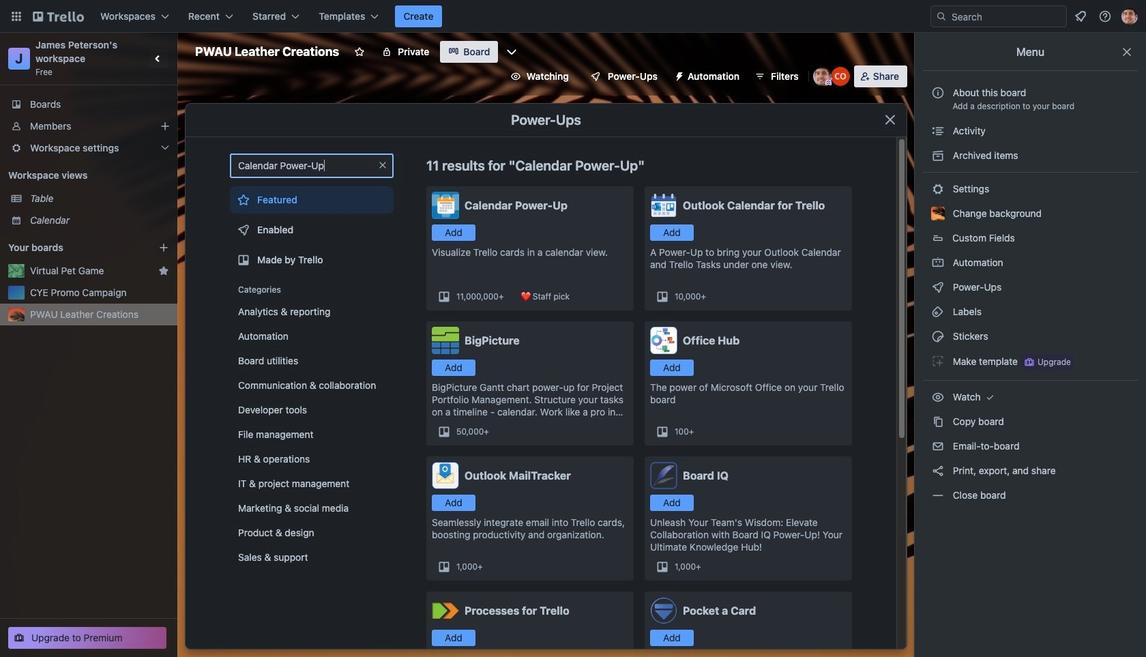 Task type: vqa. For each thing, say whether or not it's contained in the screenshot.
Add board icon
yes



Task type: locate. For each thing, give the bounding box(es) containing it.
add board image
[[158, 242, 169, 253]]

this member is an admin of this board. image
[[826, 80, 832, 86]]

open information menu image
[[1099, 10, 1112, 23]]

0 vertical spatial james peterson (jamespeterson93) image
[[1122, 8, 1138, 25]]

starred icon image
[[158, 265, 169, 276]]

5 sm image from the top
[[931, 464, 945, 478]]

1 vertical spatial james peterson (jamespeterson93) image
[[813, 67, 832, 86]]

your boards with 3 items element
[[8, 240, 138, 256]]

4 sm image from the top
[[931, 354, 945, 368]]

Search field
[[947, 7, 1067, 26]]

0 notifications image
[[1073, 8, 1089, 25]]

sm image
[[669, 66, 688, 85], [931, 124, 945, 138], [931, 182, 945, 196], [931, 305, 945, 319], [931, 330, 945, 343], [931, 390, 945, 404], [984, 390, 997, 404], [931, 415, 945, 429], [931, 439, 945, 453]]

primary element
[[0, 0, 1146, 33]]

customize views image
[[505, 45, 519, 59]]

sm image
[[931, 149, 945, 162], [931, 256, 945, 270], [931, 280, 945, 294], [931, 354, 945, 368], [931, 464, 945, 478], [931, 489, 945, 502]]

james peterson (jamespeterson93) image
[[1122, 8, 1138, 25], [813, 67, 832, 86]]



Task type: describe. For each thing, give the bounding box(es) containing it.
search image
[[936, 11, 947, 22]]

2 sm image from the top
[[931, 256, 945, 270]]

star or unstar board image
[[354, 46, 365, 57]]

workspace navigation collapse icon image
[[149, 49, 168, 68]]

1 horizontal spatial james peterson (jamespeterson93) image
[[1122, 8, 1138, 25]]

Search text field
[[230, 154, 394, 178]]

3 sm image from the top
[[931, 280, 945, 294]]

christina overa (christinaovera) image
[[831, 67, 850, 86]]

0 horizontal spatial james peterson (jamespeterson93) image
[[813, 67, 832, 86]]

6 sm image from the top
[[931, 489, 945, 502]]

1 sm image from the top
[[931, 149, 945, 162]]

back to home image
[[33, 5, 84, 27]]

Board name text field
[[188, 41, 346, 63]]



